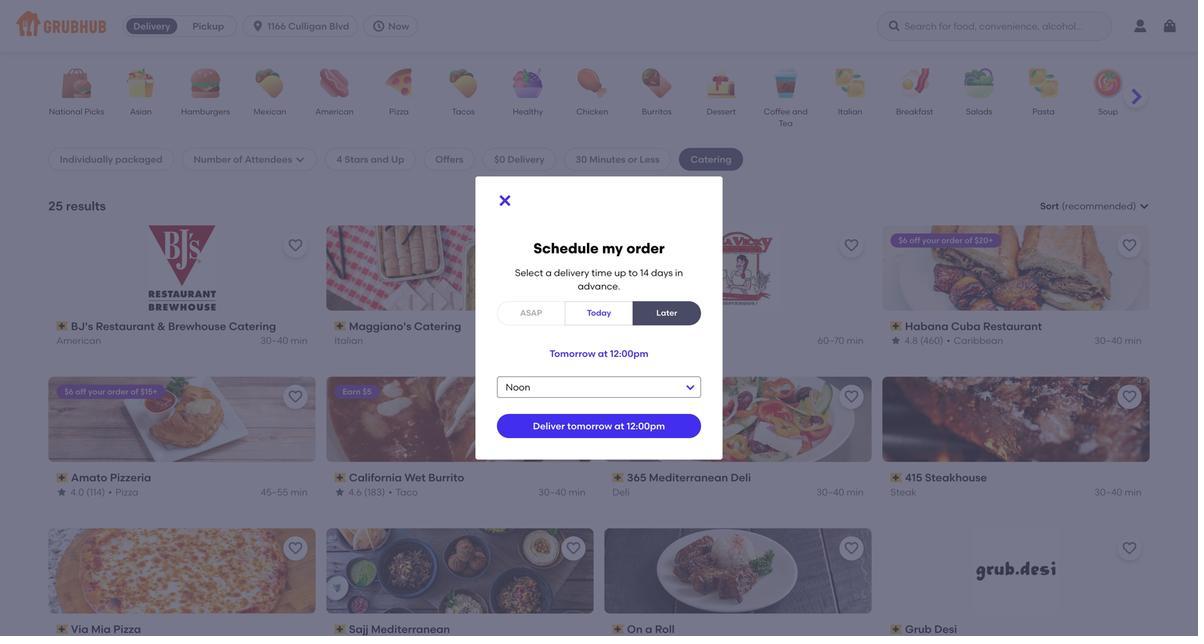 Task type: describe. For each thing, give the bounding box(es) containing it.
$6 off your order of $15+
[[64, 387, 158, 397]]

brewhouse
[[168, 320, 226, 333]]

advance.
[[578, 281, 621, 292]]

habana cuba restaurant link
[[891, 319, 1142, 334]]

subscription pass image for 415 steakhouse
[[891, 474, 903, 483]]

soup image
[[1085, 69, 1132, 98]]

&
[[157, 320, 165, 333]]

2 horizontal spatial catering
[[691, 154, 732, 165]]

taco
[[396, 487, 418, 498]]

0 horizontal spatial and
[[371, 154, 389, 165]]

subscription pass image for maggiano's catering
[[335, 322, 346, 331]]

0 vertical spatial american
[[315, 107, 354, 117]]

casa vicky
[[627, 320, 687, 333]]

subscription pass image for on a roll
[[613, 625, 624, 635]]

minutes
[[589, 154, 626, 165]]

svg image inside 1166 culligan blvd button
[[251, 19, 265, 33]]

mia
[[91, 623, 111, 636]]

today
[[587, 308, 611, 318]]

less
[[640, 154, 660, 165]]

earn $5
[[343, 387, 372, 397]]

healthy
[[513, 107, 543, 117]]

stars
[[345, 154, 368, 165]]

min for amato pizzeria
[[291, 487, 308, 498]]

1 horizontal spatial italian
[[838, 107, 863, 117]]

4.8
[[905, 335, 918, 347]]

wet
[[405, 472, 426, 485]]

earn
[[343, 387, 361, 397]]

4 stars and up
[[337, 154, 404, 165]]

salads
[[966, 107, 993, 117]]

pasta
[[1033, 107, 1055, 117]]

1 vertical spatial italian
[[335, 335, 363, 347]]

sajj mediterranean link
[[335, 622, 586, 637]]

(460)
[[920, 335, 943, 347]]

tomorrow at 12:00pm
[[550, 348, 649, 360]]

amato pizzeria
[[71, 472, 151, 485]]

your for amato
[[88, 387, 105, 397]]

1 vertical spatial svg image
[[295, 154, 306, 165]]

star icon image for california
[[335, 487, 345, 498]]

1 horizontal spatial catering
[[414, 320, 461, 333]]

pickup button
[[180, 15, 237, 37]]

dessert
[[707, 107, 736, 117]]

national
[[49, 107, 83, 117]]

tacos image
[[440, 69, 487, 98]]

svg image inside main navigation 'navigation'
[[888, 19, 901, 33]]

sajj mediterranean
[[349, 623, 450, 636]]

number
[[194, 154, 231, 165]]

later button
[[633, 302, 701, 326]]

415 steakhouse
[[905, 472, 987, 485]]

2 vertical spatial pizza
[[113, 623, 141, 636]]

schedule
[[534, 240, 599, 257]]

415 steakhouse link
[[891, 471, 1142, 486]]

dessert image
[[698, 69, 745, 98]]

to
[[629, 267, 638, 279]]

1 vertical spatial pizza
[[115, 487, 138, 498]]

today button
[[565, 302, 633, 326]]

$15+
[[140, 387, 158, 397]]

habana cuba restaurant
[[905, 320, 1042, 333]]

up
[[391, 154, 404, 165]]

coffee and tea
[[764, 107, 808, 128]]

min for habana cuba restaurant
[[1125, 335, 1142, 347]]

later
[[657, 308, 677, 318]]

deliver tomorrow at 12:00pm
[[533, 421, 665, 432]]

365 mediterranean deli
[[627, 472, 751, 485]]

or
[[628, 154, 637, 165]]

415
[[905, 472, 923, 485]]

your for habana
[[922, 236, 940, 245]]

pasta image
[[1020, 69, 1067, 98]]

asap button
[[497, 302, 566, 326]]

grub desi
[[905, 623, 957, 636]]

1 vertical spatial american
[[56, 335, 101, 347]]

number of attendees
[[194, 154, 292, 165]]

pizzeria
[[110, 472, 151, 485]]

breakfast
[[896, 107, 933, 117]]

4.6 (183)
[[349, 487, 385, 498]]

attendees
[[245, 154, 292, 165]]

subscription pass image for bj's restaurant & brewhouse catering
[[56, 322, 68, 331]]

habana
[[905, 320, 949, 333]]

4.0
[[71, 487, 84, 498]]

select
[[515, 267, 543, 279]]

now
[[388, 20, 409, 32]]

$0
[[494, 154, 505, 165]]

25 results
[[48, 199, 106, 214]]

individually packaged
[[60, 154, 163, 165]]

tomorrow
[[550, 348, 596, 360]]

365 mediterranean deli link
[[613, 471, 864, 486]]

caribbean
[[954, 335, 1003, 347]]

60–70
[[818, 335, 844, 347]]

culligan
[[288, 20, 327, 32]]

bj's restaurant & brewhouse catering logo image
[[148, 226, 216, 311]]

2 restaurant from the left
[[983, 320, 1042, 333]]

time
[[592, 267, 612, 279]]

my
[[602, 240, 623, 257]]

in
[[675, 267, 683, 279]]

tacos
[[452, 107, 475, 117]]

chicken
[[576, 107, 608, 117]]

$6 for habana cuba restaurant
[[899, 236, 908, 245]]

$5
[[363, 387, 372, 397]]

american image
[[311, 69, 358, 98]]

1166 culligan blvd
[[267, 20, 349, 32]]

• for habana
[[947, 335, 951, 347]]

steakhouse
[[925, 472, 987, 485]]

off for habana
[[910, 236, 920, 245]]

tomorrow at 12:00pm button
[[550, 342, 649, 366]]

on a roll
[[627, 623, 675, 636]]

california
[[349, 472, 402, 485]]

coffee and tea image
[[762, 69, 809, 98]]

grub desi link
[[891, 622, 1142, 637]]

1 horizontal spatial of
[[233, 154, 242, 165]]

$6 for amato pizzeria
[[64, 387, 74, 397]]

$6 off your order of $20+
[[899, 236, 993, 245]]



Task type: vqa. For each thing, say whether or not it's contained in the screenshot.
the topmost AT
yes



Task type: locate. For each thing, give the bounding box(es) containing it.
mediterranean
[[649, 472, 728, 485], [371, 623, 450, 636]]

0 horizontal spatial •
[[108, 487, 112, 498]]

subscription pass image inside california wet burrito 'link'
[[335, 474, 346, 483]]

subscription pass image up steak at the bottom right of page
[[891, 474, 903, 483]]

2 horizontal spatial of
[[965, 236, 973, 245]]

save this restaurant image
[[287, 238, 304, 254], [566, 238, 582, 254], [1122, 389, 1138, 405], [566, 541, 582, 557]]

0 horizontal spatial american
[[56, 335, 101, 347]]

pickup
[[193, 20, 224, 32]]

blvd
[[329, 20, 349, 32]]

1 horizontal spatial at
[[615, 421, 624, 432]]

svg image right the attendees
[[295, 154, 306, 165]]

restaurant left & at the left bottom of page
[[96, 320, 155, 333]]

12:00pm
[[610, 348, 649, 360], [627, 421, 665, 432]]

pizza down pizza "image"
[[389, 107, 409, 117]]

american down american image
[[315, 107, 354, 117]]

casa vicky link
[[613, 319, 864, 334]]

1 vertical spatial 12:00pm
[[627, 421, 665, 432]]

0 vertical spatial 12:00pm
[[610, 348, 649, 360]]

subscription pass image inside via mia pizza link
[[56, 625, 68, 635]]

of for habana cuba restaurant
[[965, 236, 973, 245]]

healthy image
[[504, 69, 551, 98]]

0 vertical spatial off
[[910, 236, 920, 245]]

1 vertical spatial and
[[371, 154, 389, 165]]

days
[[651, 267, 673, 279]]

asian image
[[118, 69, 165, 98]]

picks
[[84, 107, 104, 117]]

• right (183)
[[389, 487, 392, 498]]

subscription pass image inside bj's restaurant & brewhouse catering link
[[56, 322, 68, 331]]

breakfast image
[[891, 69, 938, 98]]

amato pizzeria link
[[56, 471, 308, 486]]

min for 415 steakhouse
[[1125, 487, 1142, 498]]

deliver
[[533, 421, 565, 432]]

• for california
[[389, 487, 392, 498]]

via
[[71, 623, 88, 636]]

your
[[922, 236, 940, 245], [88, 387, 105, 397]]

0 vertical spatial at
[[598, 348, 608, 360]]

0 horizontal spatial your
[[88, 387, 105, 397]]

save this restaurant image for bj's restaurant & brewhouse catering
[[287, 238, 304, 254]]

1 horizontal spatial order
[[627, 240, 665, 257]]

pizza image
[[375, 69, 422, 98]]

1 restaurant from the left
[[96, 320, 155, 333]]

star icon image left 4.6
[[335, 487, 345, 498]]

off for amato
[[75, 387, 86, 397]]

coffee
[[764, 107, 790, 117]]

subscription pass image left amato
[[56, 474, 68, 483]]

1 vertical spatial off
[[75, 387, 86, 397]]

of right number
[[233, 154, 242, 165]]

0 horizontal spatial a
[[546, 267, 552, 279]]

svg image
[[888, 19, 901, 33], [295, 154, 306, 165]]

0 vertical spatial $6
[[899, 236, 908, 245]]

0 vertical spatial mediterranean
[[649, 472, 728, 485]]

0 horizontal spatial off
[[75, 387, 86, 397]]

subscription pass image left habana
[[891, 322, 903, 331]]

1 horizontal spatial •
[[389, 487, 392, 498]]

1 vertical spatial a
[[645, 623, 652, 636]]

mexican image
[[247, 69, 294, 98]]

star icon image left 4.0
[[56, 487, 67, 498]]

amato
[[71, 472, 107, 485]]

0 vertical spatial of
[[233, 154, 242, 165]]

pizza right mia
[[113, 623, 141, 636]]

mexican
[[254, 107, 286, 117]]

0 horizontal spatial delivery
[[133, 20, 170, 32]]

subscription pass image inside 365 mediterranean deli link
[[613, 474, 624, 483]]

1 horizontal spatial american
[[315, 107, 354, 117]]

subscription pass image
[[335, 322, 346, 331], [891, 322, 903, 331], [56, 474, 68, 483], [335, 474, 346, 483], [613, 474, 624, 483], [613, 625, 624, 635], [891, 625, 903, 635]]

tomorrow
[[567, 421, 612, 432]]

subscription pass image for california wet burrito
[[335, 474, 346, 483]]

via mia pizza
[[71, 623, 141, 636]]

deli
[[731, 472, 751, 485], [613, 487, 630, 498]]

$0 delivery
[[494, 154, 545, 165]]

$6
[[899, 236, 908, 245], [64, 387, 74, 397]]

order for cuba
[[942, 236, 963, 245]]

min for 365 mediterranean deli
[[847, 487, 864, 498]]

min for california wet burrito
[[569, 487, 586, 498]]

national picks image
[[53, 69, 100, 98]]

subscription pass image left 365
[[613, 474, 624, 483]]

30–40 min for restaurant
[[1095, 335, 1142, 347]]

your left '$15+'
[[88, 387, 105, 397]]

subscription pass image for 365 mediterranean deli
[[613, 474, 624, 483]]

0 horizontal spatial $6
[[64, 387, 74, 397]]

subscription pass image left maggiano's
[[335, 322, 346, 331]]

burritos image
[[633, 69, 680, 98]]

hamburgers image
[[182, 69, 229, 98]]

grub
[[905, 623, 932, 636]]

your left $20+ at the right of page
[[922, 236, 940, 245]]

subscription pass image left casa
[[613, 322, 624, 331]]

burritos
[[642, 107, 672, 117]]

2 horizontal spatial star icon image
[[891, 336, 901, 346]]

a
[[546, 267, 552, 279], [645, 623, 652, 636]]

restaurant up the "caribbean"
[[983, 320, 1042, 333]]

burrito
[[428, 472, 464, 485]]

• right the (460)
[[947, 335, 951, 347]]

30–40 min for &
[[261, 335, 308, 347]]

via mia pizza link
[[56, 622, 308, 637]]

0 horizontal spatial order
[[107, 387, 129, 397]]

30–40 for &
[[261, 335, 288, 347]]

subscription pass image
[[56, 322, 68, 331], [613, 322, 624, 331], [891, 474, 903, 483], [56, 625, 68, 635], [335, 625, 346, 635]]

mediterranean right 365
[[649, 472, 728, 485]]

30–40 min for burrito
[[539, 487, 586, 498]]

star icon image
[[891, 336, 901, 346], [56, 487, 67, 498], [335, 487, 345, 498]]

catering down dessert
[[691, 154, 732, 165]]

of left $20+ at the right of page
[[965, 236, 973, 245]]

save this restaurant button
[[283, 234, 308, 258], [562, 234, 586, 258], [840, 234, 864, 258], [1118, 234, 1142, 258], [283, 385, 308, 410], [562, 385, 586, 410], [840, 385, 864, 410], [1118, 385, 1142, 410], [283, 537, 308, 561], [562, 537, 586, 561], [840, 537, 864, 561], [1118, 537, 1142, 561]]

soup
[[1098, 107, 1118, 117]]

0 vertical spatial svg image
[[888, 19, 901, 33]]

star icon image for habana
[[891, 336, 901, 346]]

off
[[910, 236, 920, 245], [75, 387, 86, 397]]

14
[[640, 267, 649, 279]]

save this restaurant image for 415 steakhouse
[[1122, 389, 1138, 405]]

of for amato pizzeria
[[131, 387, 139, 397]]

subscription pass image left on
[[613, 625, 624, 635]]

italian image
[[827, 69, 874, 98]]

mediterranean right sajj on the left
[[371, 623, 450, 636]]

• caribbean
[[947, 335, 1003, 347]]

12:00pm up 365
[[627, 421, 665, 432]]

mediterranean for 365
[[649, 472, 728, 485]]

1166 culligan blvd button
[[243, 15, 363, 37]]

a inside select a delivery time up to 14 days in advance.
[[546, 267, 552, 279]]

0 vertical spatial italian
[[838, 107, 863, 117]]

0 horizontal spatial catering
[[229, 320, 276, 333]]

a right on
[[645, 623, 652, 636]]

1 horizontal spatial a
[[645, 623, 652, 636]]

1166
[[267, 20, 286, 32]]

1 horizontal spatial off
[[910, 236, 920, 245]]

desi
[[935, 623, 957, 636]]

1 vertical spatial of
[[965, 236, 973, 245]]

california wet burrito
[[349, 472, 464, 485]]

a right select
[[546, 267, 552, 279]]

order up 14
[[627, 240, 665, 257]]

4.0 (114)
[[71, 487, 105, 498]]

italian down italian "image"
[[838, 107, 863, 117]]

subscription pass image inside 'habana cuba restaurant' link
[[891, 322, 903, 331]]

asap
[[520, 308, 542, 318]]

packaged
[[115, 154, 163, 165]]

subscription pass image left grub
[[891, 625, 903, 635]]

1 horizontal spatial mediterranean
[[649, 472, 728, 485]]

12:00pm down casa
[[610, 348, 649, 360]]

deliver tomorrow at 12:00pm button
[[497, 414, 701, 439]]

a for delivery
[[546, 267, 552, 279]]

on
[[627, 623, 643, 636]]

$20+
[[975, 236, 993, 245]]

svg image inside now button
[[372, 19, 386, 33]]

american
[[315, 107, 354, 117], [56, 335, 101, 347]]

1 horizontal spatial restaurant
[[983, 320, 1042, 333]]

of left '$15+'
[[131, 387, 139, 397]]

1 vertical spatial delivery
[[508, 154, 545, 165]]

at inside deliver tomorrow at 12:00pm button
[[615, 421, 624, 432]]

1 horizontal spatial and
[[792, 107, 808, 117]]

salads image
[[956, 69, 1003, 98]]

star icon image for amato
[[56, 487, 67, 498]]

0 horizontal spatial of
[[131, 387, 139, 397]]

0 horizontal spatial star icon image
[[56, 487, 67, 498]]

subscription pass image for sajj mediterranean
[[335, 625, 346, 635]]

cuba
[[951, 320, 981, 333]]

0 vertical spatial a
[[546, 267, 552, 279]]

mediterranean inside the sajj mediterranean link
[[371, 623, 450, 636]]

1 horizontal spatial deli
[[731, 472, 751, 485]]

individually
[[60, 154, 113, 165]]

0 vertical spatial delivery
[[133, 20, 170, 32]]

on a roll link
[[613, 622, 864, 637]]

subscription pass image inside maggiano's catering link
[[335, 322, 346, 331]]

subscription pass image inside the 415 steakhouse link
[[891, 474, 903, 483]]

italian down maggiano's
[[335, 335, 363, 347]]

subscription pass image left bj's
[[56, 322, 68, 331]]

california wet burrito link
[[335, 471, 586, 486]]

delivery inside button
[[133, 20, 170, 32]]

(183)
[[364, 487, 385, 498]]

• for amato
[[108, 487, 112, 498]]

30 minutes or less
[[576, 154, 660, 165]]

order for pizzeria
[[107, 387, 129, 397]]

1 vertical spatial at
[[615, 421, 624, 432]]

subscription pass image inside on a roll "link"
[[613, 625, 624, 635]]

delivery left the pickup
[[133, 20, 170, 32]]

30–40 for restaurant
[[1095, 335, 1123, 347]]

subscription pass image for amato pizzeria
[[56, 474, 68, 483]]

0 horizontal spatial mediterranean
[[371, 623, 450, 636]]

steak
[[891, 487, 917, 498]]

0 vertical spatial and
[[792, 107, 808, 117]]

subscription pass image for grub desi
[[891, 625, 903, 635]]

order left '$15+'
[[107, 387, 129, 397]]

1 horizontal spatial delivery
[[508, 154, 545, 165]]

restaurant
[[96, 320, 155, 333], [983, 320, 1042, 333]]

catering
[[691, 154, 732, 165], [229, 320, 276, 333], [414, 320, 461, 333]]

mediterranean inside 365 mediterranean deli link
[[649, 472, 728, 485]]

0 horizontal spatial restaurant
[[96, 320, 155, 333]]

casa vicky logo image
[[696, 226, 781, 311]]

a inside on a roll "link"
[[645, 623, 652, 636]]

0 vertical spatial pizza
[[389, 107, 409, 117]]

star icon image left 4.8
[[891, 336, 901, 346]]

bj's restaurant & brewhouse catering link
[[56, 319, 308, 334]]

4.6
[[349, 487, 362, 498]]

min for bj's restaurant & brewhouse catering
[[291, 335, 308, 347]]

45–55
[[261, 487, 288, 498]]

subscription pass image for via mia pizza
[[56, 625, 68, 635]]

subscription pass image inside amato pizzeria "link"
[[56, 474, 68, 483]]

min
[[291, 335, 308, 347], [847, 335, 864, 347], [1125, 335, 1142, 347], [291, 487, 308, 498], [569, 487, 586, 498], [847, 487, 864, 498], [1125, 487, 1142, 498]]

delivery right $0
[[508, 154, 545, 165]]

catering right 'brewhouse'
[[229, 320, 276, 333]]

• down amato pizzeria on the left of page
[[108, 487, 112, 498]]

subscription pass image for habana cuba restaurant
[[891, 322, 903, 331]]

delivery
[[554, 267, 589, 279]]

grub desi logo image
[[974, 529, 1059, 614]]

and up tea
[[792, 107, 808, 117]]

0 horizontal spatial italian
[[335, 335, 363, 347]]

30–40 for deli
[[817, 487, 844, 498]]

1 vertical spatial mediterranean
[[371, 623, 450, 636]]

a for roll
[[645, 623, 652, 636]]

catering right maggiano's
[[414, 320, 461, 333]]

delivery
[[133, 20, 170, 32], [508, 154, 545, 165]]

at inside tomorrow at 12:00pm button
[[598, 348, 608, 360]]

1 vertical spatial your
[[88, 387, 105, 397]]

save this restaurant image
[[844, 238, 860, 254], [1122, 238, 1138, 254], [287, 389, 304, 405], [566, 389, 582, 405], [844, 389, 860, 405], [287, 541, 304, 557], [844, 541, 860, 557], [1122, 541, 1138, 557]]

select a delivery time up to 14 days in advance.
[[515, 267, 683, 292]]

bj's
[[71, 320, 93, 333]]

svg image up breakfast image
[[888, 19, 901, 33]]

subscription pass image inside 'casa vicky' 'link'
[[613, 322, 624, 331]]

30–40 for burrito
[[539, 487, 566, 498]]

hamburgers
[[181, 107, 230, 117]]

mediterranean for sajj
[[371, 623, 450, 636]]

subscription pass image left sajj on the left
[[335, 625, 346, 635]]

and inside coffee and tea
[[792, 107, 808, 117]]

2 horizontal spatial order
[[942, 236, 963, 245]]

1 horizontal spatial svg image
[[888, 19, 901, 33]]

schedule my order
[[534, 240, 665, 257]]

subscription pass image left california
[[335, 474, 346, 483]]

american down bj's
[[56, 335, 101, 347]]

0 horizontal spatial deli
[[613, 487, 630, 498]]

maggiano's catering link
[[335, 319, 586, 334]]

0 horizontal spatial svg image
[[295, 154, 306, 165]]

save this restaurant image for maggiano's catering
[[566, 238, 582, 254]]

1 vertical spatial $6
[[64, 387, 74, 397]]

and left up
[[371, 154, 389, 165]]

subscription pass image left via
[[56, 625, 68, 635]]

0 vertical spatial your
[[922, 236, 940, 245]]

subscription pass image inside the grub desi link
[[891, 625, 903, 635]]

svg image
[[1162, 18, 1178, 34], [251, 19, 265, 33], [372, 19, 386, 33], [497, 193, 513, 209]]

roll
[[655, 623, 675, 636]]

0 vertical spatial deli
[[731, 472, 751, 485]]

30
[[576, 154, 587, 165]]

offers
[[435, 154, 464, 165]]

main navigation navigation
[[0, 0, 1198, 52]]

chicken image
[[569, 69, 616, 98]]

2 horizontal spatial •
[[947, 335, 951, 347]]

1 horizontal spatial star icon image
[[335, 487, 345, 498]]

pizza down pizzeria
[[115, 487, 138, 498]]

order left $20+ at the right of page
[[942, 236, 963, 245]]

0 horizontal spatial at
[[598, 348, 608, 360]]

1 horizontal spatial your
[[922, 236, 940, 245]]

30–40 min for deli
[[817, 487, 864, 498]]

365
[[627, 472, 647, 485]]

1 horizontal spatial $6
[[899, 236, 908, 245]]

subscription pass image inside the sajj mediterranean link
[[335, 625, 346, 635]]

subscription pass image for casa vicky
[[613, 322, 624, 331]]

tea
[[779, 118, 793, 128]]

1 vertical spatial deli
[[613, 487, 630, 498]]

sajj
[[349, 623, 369, 636]]

2 vertical spatial of
[[131, 387, 139, 397]]



